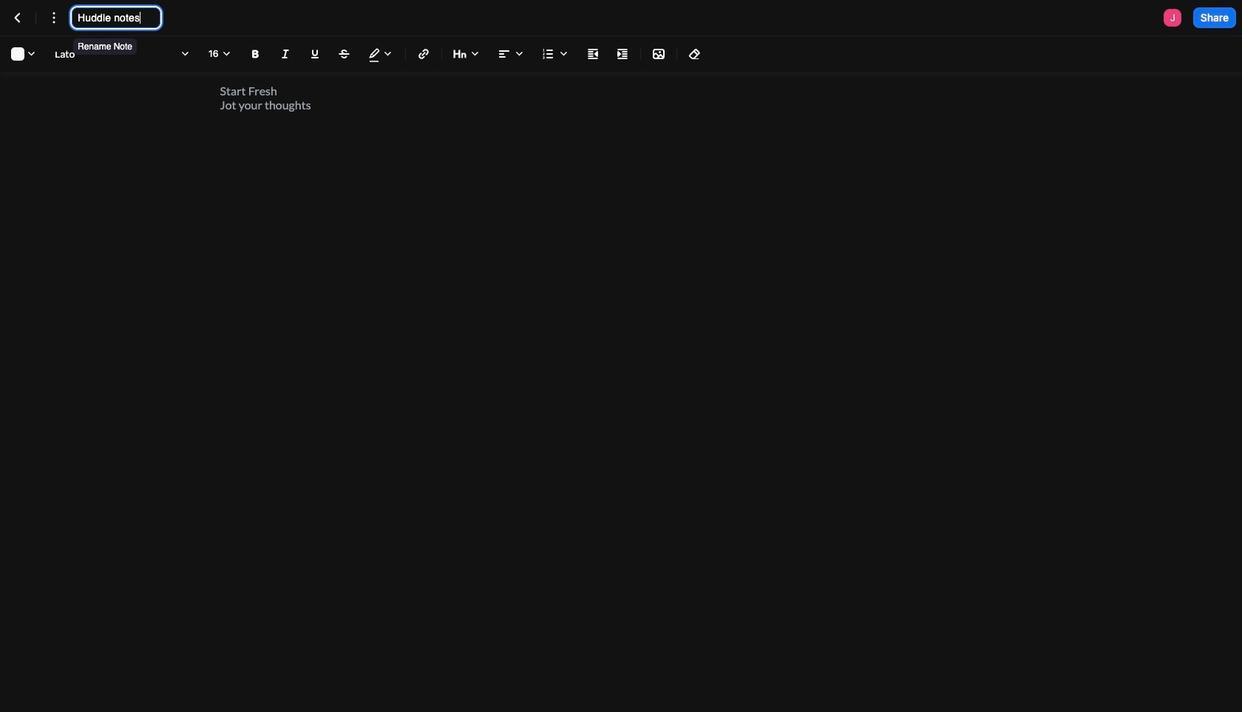 Task type: describe. For each thing, give the bounding box(es) containing it.
increase indent image
[[614, 45, 632, 63]]

underline image
[[306, 45, 324, 63]]

insert image image
[[650, 45, 668, 63]]

all notes image
[[9, 9, 27, 27]]



Task type: locate. For each thing, give the bounding box(es) containing it.
None text field
[[78, 10, 155, 25]]

strikethrough image
[[336, 45, 354, 63]]

decrease indent image
[[584, 45, 602, 63]]

james peterson image
[[1164, 9, 1182, 27]]

italic image
[[277, 45, 294, 63]]

more image
[[45, 9, 63, 27]]

clear style image
[[686, 45, 704, 63]]

tooltip
[[72, 28, 138, 56]]

link image
[[415, 45, 433, 63]]

bold image
[[247, 45, 265, 63]]



Task type: vqa. For each thing, say whether or not it's contained in the screenshot.
MORE icon
yes



